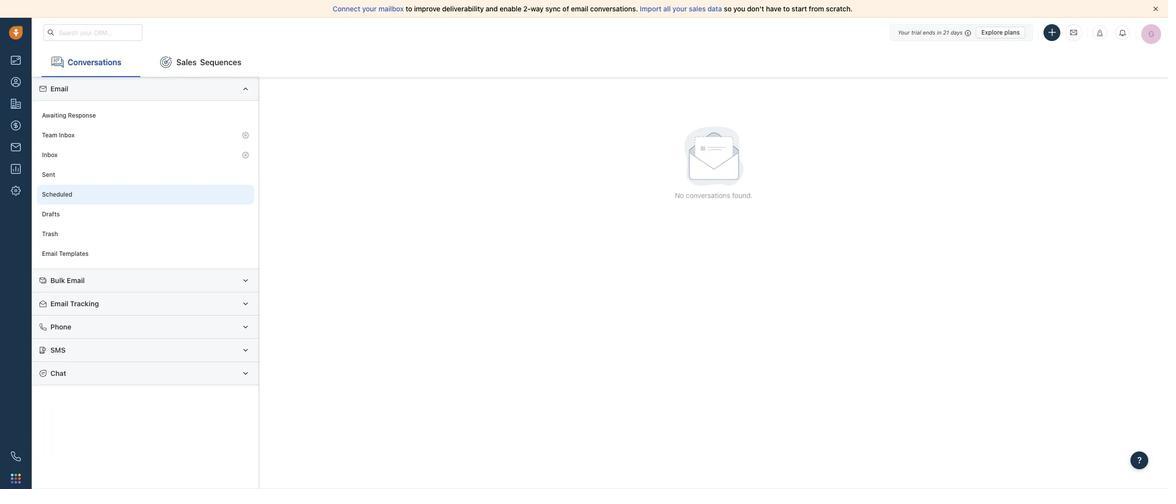 Task type: describe. For each thing, give the bounding box(es) containing it.
phone image
[[11, 452, 21, 462]]

conversations
[[68, 58, 121, 67]]

awaiting response link
[[37, 106, 254, 126]]

explore plans link
[[976, 26, 1026, 38]]

templates
[[59, 250, 89, 258]]

connect your mailbox link
[[333, 4, 406, 13]]

1 to from the left
[[406, 4, 412, 13]]

Search your CRM... text field
[[43, 24, 142, 41]]

days
[[951, 29, 963, 35]]

improve
[[414, 4, 440, 13]]

your
[[898, 29, 910, 35]]

bulk
[[50, 276, 65, 285]]

phone
[[50, 323, 71, 331]]

conversations.
[[590, 4, 638, 13]]

awaiting
[[42, 112, 66, 119]]

sent link
[[37, 165, 254, 185]]

so
[[724, 4, 732, 13]]

email templates
[[42, 250, 89, 258]]

close image
[[1154, 6, 1159, 11]]

explore plans
[[982, 28, 1020, 36]]

email right bulk
[[67, 276, 85, 285]]

sms
[[50, 346, 66, 354]]

scheduled link
[[37, 185, 254, 205]]

email tracking
[[50, 300, 99, 308]]

import all your sales data link
[[640, 4, 724, 13]]

send email image
[[1071, 28, 1078, 37]]

team inbox
[[42, 132, 75, 139]]

found.
[[732, 191, 753, 200]]

email templates link
[[37, 244, 254, 264]]

explore
[[982, 28, 1003, 36]]

enable
[[500, 4, 522, 13]]

scratch.
[[826, 4, 853, 13]]

bulk email
[[50, 276, 85, 285]]

tab list containing conversations
[[32, 47, 1169, 77]]

sales sequences
[[176, 58, 242, 67]]

conversations
[[686, 191, 731, 200]]

freshworks switcher image
[[11, 474, 21, 484]]

you
[[734, 4, 746, 13]]

data
[[708, 4, 722, 13]]

drafts
[[42, 211, 60, 218]]

sales sequences link
[[150, 47, 251, 77]]

all
[[664, 4, 671, 13]]

no
[[675, 191, 684, 200]]

team inbox link
[[37, 126, 254, 145]]

scheduled
[[42, 191, 72, 198]]

email for email templates
[[42, 250, 57, 258]]



Task type: locate. For each thing, give the bounding box(es) containing it.
way
[[531, 4, 544, 13]]

to
[[406, 4, 412, 13], [784, 4, 790, 13]]

2 to from the left
[[784, 4, 790, 13]]

1 horizontal spatial to
[[784, 4, 790, 13]]

sync
[[546, 4, 561, 13]]

to left start at the right top of the page
[[784, 4, 790, 13]]

what's new image
[[1097, 30, 1104, 37]]

email
[[50, 85, 68, 93], [42, 250, 57, 258], [67, 276, 85, 285], [50, 300, 68, 308]]

your
[[362, 4, 377, 13], [673, 4, 687, 13]]

your right all
[[673, 4, 687, 13]]

email down trash
[[42, 250, 57, 258]]

1 vertical spatial inbox
[[42, 151, 58, 159]]

email for email tracking
[[50, 300, 68, 308]]

import
[[640, 4, 662, 13]]

21
[[944, 29, 949, 35]]

drafts link
[[37, 205, 254, 224]]

inbox down team
[[42, 151, 58, 159]]

1 your from the left
[[362, 4, 377, 13]]

your trial ends in 21 days
[[898, 29, 963, 35]]

sequences
[[200, 58, 242, 67]]

of
[[563, 4, 569, 13]]

trial
[[912, 29, 922, 35]]

email up "awaiting"
[[50, 85, 68, 93]]

0 horizontal spatial to
[[406, 4, 412, 13]]

mailbox
[[379, 4, 404, 13]]

your left mailbox on the top left of the page
[[362, 4, 377, 13]]

team
[[42, 132, 57, 139]]

inbox right team
[[59, 132, 75, 139]]

sales
[[176, 58, 197, 67]]

trash link
[[37, 224, 254, 244]]

don't
[[747, 4, 764, 13]]

have
[[766, 4, 782, 13]]

connect your mailbox to improve deliverability and enable 2-way sync of email conversations. import all your sales data so you don't have to start from scratch.
[[333, 4, 853, 13]]

response
[[68, 112, 96, 119]]

phone element
[[6, 447, 26, 467]]

1 horizontal spatial inbox
[[59, 132, 75, 139]]

from
[[809, 4, 824, 13]]

no conversations found.
[[675, 191, 753, 200]]

connect
[[333, 4, 360, 13]]

chat
[[50, 369, 66, 378]]

conversations link
[[42, 47, 140, 77]]

inbox inside "link"
[[59, 132, 75, 139]]

1 horizontal spatial your
[[673, 4, 687, 13]]

tracking
[[70, 300, 99, 308]]

email
[[571, 4, 589, 13]]

email inside email templates link
[[42, 250, 57, 258]]

email up phone
[[50, 300, 68, 308]]

inbox link
[[37, 145, 254, 165]]

ends
[[923, 29, 936, 35]]

0 horizontal spatial your
[[362, 4, 377, 13]]

plans
[[1005, 28, 1020, 36]]

tab list
[[32, 47, 1169, 77]]

in
[[937, 29, 942, 35]]

sent
[[42, 171, 55, 179]]

deliverability
[[442, 4, 484, 13]]

inbox
[[59, 132, 75, 139], [42, 151, 58, 159]]

email for email
[[50, 85, 68, 93]]

start
[[792, 4, 807, 13]]

to right mailbox on the top left of the page
[[406, 4, 412, 13]]

2 your from the left
[[673, 4, 687, 13]]

sales
[[689, 4, 706, 13]]

trash
[[42, 231, 58, 238]]

2-
[[524, 4, 531, 13]]

and
[[486, 4, 498, 13]]

awaiting response
[[42, 112, 96, 119]]

0 horizontal spatial inbox
[[42, 151, 58, 159]]

0 vertical spatial inbox
[[59, 132, 75, 139]]



Task type: vqa. For each thing, say whether or not it's contained in the screenshot.
bottommost assigned
no



